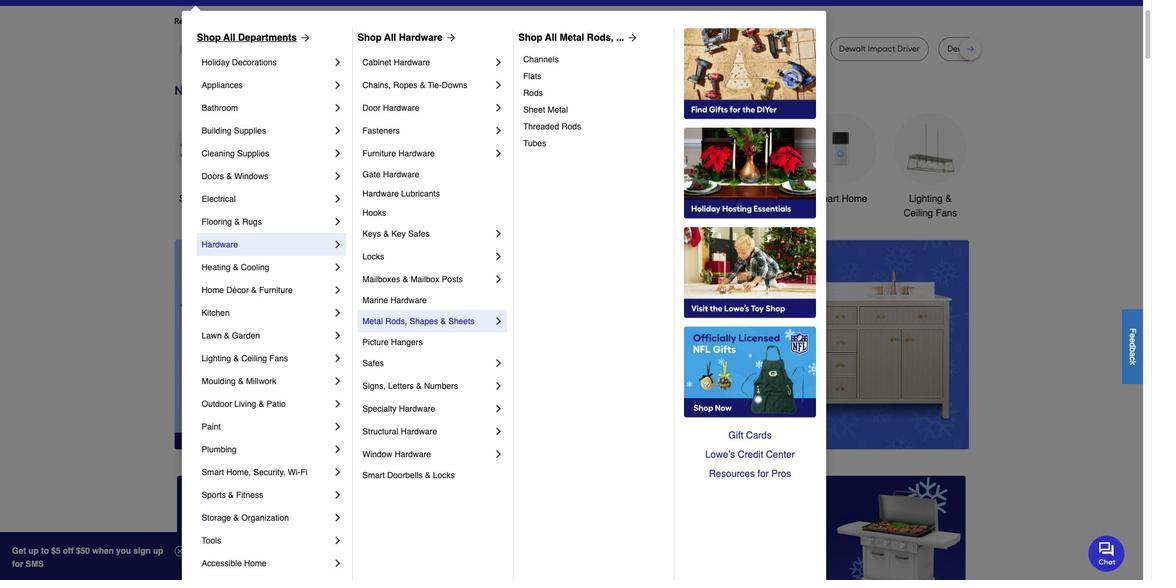 Task type: describe. For each thing, give the bounding box(es) containing it.
threaded rods link
[[523, 118, 666, 135]]

1 e from the top
[[1128, 334, 1138, 338]]

ropes
[[393, 80, 418, 90]]

0 horizontal spatial locks
[[362, 252, 384, 262]]

door hardware
[[362, 103, 419, 113]]

shop all metal rods, ... link
[[519, 31, 639, 45]]

chevron right image for door hardware
[[493, 102, 505, 114]]

impact driver bit
[[478, 44, 542, 54]]

f e e d b a c k button
[[1122, 309, 1143, 384]]

0 horizontal spatial bathroom link
[[202, 97, 332, 119]]

chevron right image for home décor & furniture
[[332, 284, 344, 296]]

smart for smart doorbells & locks
[[362, 471, 385, 481]]

lawn & garden
[[202, 331, 260, 341]]

shop for shop all hardware
[[358, 32, 382, 43]]

downs
[[442, 80, 468, 90]]

recommended searches for you heading
[[174, 16, 969, 28]]

chevron right image for sports & fitness
[[332, 490, 344, 502]]

0 horizontal spatial tools link
[[202, 530, 332, 553]]

visit the lowe's toy shop. image
[[684, 227, 816, 319]]

more suggestions for you
[[307, 16, 404, 26]]

scroll to item #5 element
[[732, 427, 763, 434]]

door hardware link
[[362, 97, 493, 119]]

home for accessible home
[[244, 559, 267, 569]]

3 impact from the left
[[868, 44, 895, 54]]

organization
[[241, 514, 289, 523]]

2 up from the left
[[153, 547, 163, 556]]

hardware for cabinet hardware
[[394, 58, 430, 67]]

0 horizontal spatial furniture
[[259, 286, 293, 295]]

chevron right image for metal rods, shapes & sheets
[[493, 316, 505, 328]]

holiday hosting essentials. image
[[684, 128, 816, 219]]

0 horizontal spatial tools
[[202, 537, 221, 546]]

f
[[1128, 328, 1138, 334]]

0 vertical spatial lighting & ceiling fans
[[904, 194, 957, 219]]

hardware for gate hardware
[[383, 170, 419, 179]]

storage
[[202, 514, 231, 523]]

up to 40 percent off select vanities. plus get free local delivery on select vanities. image
[[387, 240, 969, 450]]

1 vertical spatial fans
[[269, 354, 288, 364]]

chevron right image for window hardware
[[493, 449, 505, 461]]

drill for dewalt drill bit set
[[976, 44, 990, 54]]

cleaning supplies link
[[202, 142, 332, 165]]

chevron right image for lawn & garden
[[332, 330, 344, 342]]

hardware for door hardware
[[383, 103, 419, 113]]

f e e d b a c k
[[1128, 328, 1138, 365]]

chevron right image for kitchen
[[332, 307, 344, 319]]

1 horizontal spatial bathroom
[[730, 194, 771, 205]]

smart for smart home
[[814, 194, 839, 205]]

structural
[[362, 427, 398, 437]]

scroll to item #2 image
[[646, 428, 675, 433]]

moulding & millwork
[[202, 377, 276, 386]]

arrow right image
[[947, 345, 959, 357]]

up to 30 percent off select grills and accessories. image
[[716, 476, 967, 581]]

1 horizontal spatial rods
[[562, 122, 581, 131]]

chevron right image for bathroom
[[332, 102, 344, 114]]

chevron right image for outdoor living & patio
[[332, 398, 344, 410]]

impact for impact driver
[[760, 44, 787, 54]]

arrow right image for shop all departments
[[297, 32, 311, 44]]

lawn
[[202, 331, 222, 341]]

sms
[[26, 560, 44, 570]]

chevron right image for furniture hardware
[[493, 148, 505, 160]]

0 horizontal spatial home
[[202, 286, 224, 295]]

drill for dewalt drill
[[718, 44, 732, 54]]

you for recommended searches for you
[[284, 16, 298, 26]]

dewalt drill bit set
[[948, 44, 1017, 54]]

pros
[[772, 469, 791, 480]]

marine
[[362, 296, 388, 305]]

& inside the outdoor tools & equipment
[[688, 194, 695, 205]]

plumbing link
[[202, 439, 332, 462]]

security,
[[253, 468, 286, 478]]

specialty hardware link
[[362, 398, 493, 421]]

channels
[[523, 55, 559, 64]]

dewalt drill bit
[[316, 44, 370, 54]]

wi-
[[288, 468, 300, 478]]

when
[[92, 547, 114, 556]]

signs, letters & numbers link
[[362, 375, 493, 398]]

you for more suggestions for you
[[390, 16, 404, 26]]

arrow left image
[[398, 345, 410, 357]]

ceiling inside lighting & ceiling fans
[[904, 208, 933, 219]]

0 vertical spatial safes
[[408, 229, 430, 239]]

hardware lubricants link
[[362, 184, 505, 203]]

paint
[[202, 422, 221, 432]]

equipment
[[637, 208, 683, 219]]

chevron right image for accessible home
[[332, 558, 344, 570]]

tools inside the outdoor tools & equipment
[[663, 194, 686, 205]]

2 e from the top
[[1128, 338, 1138, 343]]

outdoor living & patio
[[202, 400, 286, 409]]

home décor & furniture link
[[202, 279, 332, 302]]

smart for smart home, security, wi-fi
[[202, 468, 224, 478]]

chevron right image for plumbing
[[332, 444, 344, 456]]

1 vertical spatial ceiling
[[241, 354, 267, 364]]

building supplies link
[[202, 119, 332, 142]]

bit for dewalt drill bit set
[[993, 44, 1002, 54]]

hardware for specialty hardware
[[399, 404, 435, 414]]

1 vertical spatial lighting & ceiling fans link
[[202, 347, 332, 370]]

mailboxes
[[362, 275, 400, 284]]

lowe's credit center link
[[684, 446, 816, 465]]

kitchen link
[[202, 302, 332, 325]]

suggestions
[[329, 16, 376, 26]]

millwork
[[246, 377, 276, 386]]

threaded
[[523, 122, 559, 131]]

fans inside lighting & ceiling fans
[[936, 208, 957, 219]]

arrow right image for shop all metal rods, ...
[[624, 32, 639, 44]]

accessible home
[[202, 559, 267, 569]]

shop all departments link
[[197, 31, 311, 45]]

letters
[[388, 382, 414, 391]]

window hardware
[[362, 450, 431, 460]]

fasteners
[[362, 126, 400, 136]]

flats link
[[523, 68, 666, 85]]

$5
[[51, 547, 61, 556]]

fitness
[[236, 491, 263, 501]]

for up the shop all hardware
[[378, 16, 388, 26]]

window
[[362, 450, 392, 460]]

deals
[[217, 194, 242, 205]]

all for metal
[[545, 32, 557, 43]]

hardware lubricants
[[362, 189, 440, 199]]

chevron right image for cabinet hardware
[[493, 56, 505, 68]]

keys & key safes link
[[362, 223, 493, 245]]

chains, ropes & tie-downs
[[362, 80, 468, 90]]

scroll to item #4 image
[[703, 428, 732, 433]]

storage & organization link
[[202, 507, 332, 530]]

hardware inside 'link'
[[202, 240, 238, 250]]

shapes
[[410, 317, 438, 326]]

home for smart home
[[842, 194, 867, 205]]

metal inside shop all metal rods, ... "link"
[[560, 32, 584, 43]]

chevron right image for smart home, security, wi-fi
[[332, 467, 344, 479]]

channels link
[[523, 51, 666, 68]]

chevron right image for mailboxes & mailbox posts
[[493, 274, 505, 286]]

outdoor for outdoor living & patio
[[202, 400, 232, 409]]

hardware inside "link"
[[362, 189, 399, 199]]

specialty
[[362, 404, 397, 414]]

to
[[41, 547, 49, 556]]

chains, ropes & tie-downs link
[[362, 74, 493, 97]]

home,
[[226, 468, 251, 478]]

doors & windows link
[[202, 165, 332, 188]]

locks inside 'link'
[[433, 471, 455, 481]]

k
[[1128, 361, 1138, 365]]

chevron right image for appliances
[[332, 79, 344, 91]]

get up to $5 off $50 when you sign up for sms
[[12, 547, 163, 570]]

resources for pros link
[[684, 465, 816, 484]]

metal inside sheet metal link
[[548, 105, 568, 115]]

up to 35 percent off select small appliances. image
[[446, 476, 697, 581]]

all for hardware
[[384, 32, 396, 43]]

hooks
[[362, 208, 386, 218]]

key
[[391, 229, 406, 239]]

dewalt impact driver
[[839, 44, 920, 54]]

tubes link
[[523, 135, 666, 152]]

holiday
[[202, 58, 230, 67]]

marine hardware
[[362, 296, 427, 305]]

accessible
[[202, 559, 242, 569]]

hardware for furniture hardware
[[398, 149, 435, 158]]

window hardware link
[[362, 443, 493, 466]]

door
[[362, 103, 381, 113]]

resources for pros
[[709, 469, 791, 480]]

doors
[[202, 172, 224, 181]]

shop these last-minute gifts. $99 or less. quantities are limited and won't last. image
[[174, 240, 368, 450]]



Task type: locate. For each thing, give the bounding box(es) containing it.
outdoor inside "outdoor living & patio" link
[[202, 400, 232, 409]]

0 vertical spatial furniture
[[362, 149, 396, 158]]

e
[[1128, 334, 1138, 338], [1128, 338, 1138, 343]]

bit up channels
[[532, 44, 542, 54]]

locks down the keys
[[362, 252, 384, 262]]

1 bit from the left
[[361, 44, 370, 54]]

1 driver from the left
[[508, 44, 530, 54]]

hardware link
[[202, 233, 332, 256]]

1 horizontal spatial lighting & ceiling fans link
[[894, 113, 967, 221]]

shop all hardware link
[[358, 31, 457, 45]]

garden
[[232, 331, 260, 341]]

posts
[[442, 275, 463, 284]]

decorations
[[232, 58, 277, 67]]

1 vertical spatial locks
[[433, 471, 455, 481]]

hardware for window hardware
[[395, 450, 431, 460]]

1 shop from the left
[[197, 32, 221, 43]]

0 horizontal spatial bit
[[361, 44, 370, 54]]

cards
[[746, 431, 772, 442]]

0 horizontal spatial drill
[[344, 44, 359, 54]]

1 horizontal spatial ceiling
[[904, 208, 933, 219]]

2 horizontal spatial drill
[[976, 44, 990, 54]]

outdoor tools & equipment
[[626, 194, 695, 219]]

hardware for structural hardware
[[401, 427, 437, 437]]

1 arrow right image from the left
[[297, 32, 311, 44]]

1 horizontal spatial outdoor
[[626, 194, 661, 205]]

find gifts for the diyer. image
[[684, 28, 816, 119]]

hardware up window hardware link
[[401, 427, 437, 437]]

1 vertical spatial rods,
[[385, 317, 407, 326]]

shop
[[197, 32, 221, 43], [358, 32, 382, 43], [519, 32, 543, 43]]

tools up the equipment
[[663, 194, 686, 205]]

all for departments
[[223, 32, 235, 43]]

1 you from the left
[[284, 16, 298, 26]]

hardware up smart doorbells & locks
[[395, 450, 431, 460]]

1 vertical spatial lighting
[[202, 354, 231, 364]]

2 horizontal spatial arrow right image
[[624, 32, 639, 44]]

driver
[[508, 44, 530, 54], [789, 44, 812, 54], [897, 44, 920, 54]]

all inside "link"
[[545, 32, 557, 43]]

outdoor inside the outdoor tools & equipment
[[626, 194, 661, 205]]

1 horizontal spatial bit
[[532, 44, 542, 54]]

you up the shop all hardware
[[390, 16, 404, 26]]

chat invite button image
[[1089, 536, 1125, 572]]

2 horizontal spatial smart
[[814, 194, 839, 205]]

marine hardware link
[[362, 291, 505, 310]]

home décor & furniture
[[202, 286, 293, 295]]

0 horizontal spatial rods,
[[385, 317, 407, 326]]

4 dewalt from the left
[[948, 44, 974, 54]]

1 horizontal spatial tools
[[379, 194, 402, 205]]

d
[[1128, 343, 1138, 348]]

chevron right image for storage & organization
[[332, 513, 344, 525]]

0 vertical spatial metal
[[560, 32, 584, 43]]

up left to
[[28, 547, 39, 556]]

hardware down flooring
[[202, 240, 238, 250]]

chevron right image for specialty hardware
[[493, 403, 505, 415]]

1 vertical spatial supplies
[[237, 149, 269, 158]]

bit left set at the top of page
[[993, 44, 1002, 54]]

for
[[271, 16, 282, 26], [378, 16, 388, 26], [758, 469, 769, 480], [12, 560, 23, 570]]

all down recommended searches for you on the left
[[223, 32, 235, 43]]

tools down "storage"
[[202, 537, 221, 546]]

locks down window hardware link
[[433, 471, 455, 481]]

chevron right image for locks
[[493, 251, 505, 263]]

0 horizontal spatial you
[[284, 16, 298, 26]]

furniture hardware link
[[362, 142, 493, 165]]

shop for shop all departments
[[197, 32, 221, 43]]

0 horizontal spatial lighting & ceiling fans link
[[202, 347, 332, 370]]

shop inside "link"
[[519, 32, 543, 43]]

1 vertical spatial bathroom
[[730, 194, 771, 205]]

hardware
[[399, 32, 443, 43], [394, 58, 430, 67], [383, 103, 419, 113], [398, 149, 435, 158], [383, 170, 419, 179], [362, 189, 399, 199], [202, 240, 238, 250], [390, 296, 427, 305], [399, 404, 435, 414], [401, 427, 437, 437], [395, 450, 431, 460]]

locks link
[[362, 245, 493, 268]]

smart doorbells & locks link
[[362, 466, 505, 486]]

0 vertical spatial supplies
[[234, 126, 266, 136]]

0 horizontal spatial impact
[[478, 44, 506, 54]]

2 bit from the left
[[532, 44, 542, 54]]

shop all deals link
[[174, 113, 246, 206]]

metal down the recommended searches for you heading
[[560, 32, 584, 43]]

up right "sign"
[[153, 547, 163, 556]]

hardware down the mailboxes & mailbox posts
[[390, 296, 427, 305]]

metal inside the metal rods, shapes & sheets link
[[362, 317, 383, 326]]

décor
[[226, 286, 249, 295]]

departments
[[238, 32, 297, 43]]

chevron right image for doors & windows
[[332, 170, 344, 182]]

you
[[284, 16, 298, 26], [390, 16, 404, 26]]

chevron right image for chains, ropes & tie-downs
[[493, 79, 505, 91]]

0 horizontal spatial lighting
[[202, 354, 231, 364]]

0 vertical spatial lighting & ceiling fans link
[[894, 113, 967, 221]]

metal
[[560, 32, 584, 43], [548, 105, 568, 115], [362, 317, 383, 326]]

0 horizontal spatial fans
[[269, 354, 288, 364]]

shop for shop all metal rods, ...
[[519, 32, 543, 43]]

outdoor up the equipment
[[626, 194, 661, 205]]

smart home link
[[804, 113, 876, 206]]

2 vertical spatial metal
[[362, 317, 383, 326]]

chevron right image for safes
[[493, 358, 505, 370]]

chevron right image for flooring & rugs
[[332, 216, 344, 228]]

hardware down signs, letters & numbers at the bottom
[[399, 404, 435, 414]]

gift
[[729, 431, 743, 442]]

0 horizontal spatial arrow right image
[[297, 32, 311, 44]]

metal up 'threaded rods'
[[548, 105, 568, 115]]

0 vertical spatial locks
[[362, 252, 384, 262]]

2 horizontal spatial home
[[842, 194, 867, 205]]

0 vertical spatial ceiling
[[904, 208, 933, 219]]

$50
[[76, 547, 90, 556]]

sheet
[[523, 105, 545, 115]]

chevron right image for cleaning supplies
[[332, 148, 344, 160]]

doors & windows
[[202, 172, 268, 181]]

scroll to item #3 image
[[675, 428, 703, 433]]

0 horizontal spatial driver
[[508, 44, 530, 54]]

paint link
[[202, 416, 332, 439]]

2 arrow right image from the left
[[443, 32, 457, 44]]

supplies up cleaning supplies
[[234, 126, 266, 136]]

0 vertical spatial home
[[842, 194, 867, 205]]

lubricants
[[401, 189, 440, 199]]

2 dewalt from the left
[[689, 44, 716, 54]]

metal down "marine"
[[362, 317, 383, 326]]

2 you from the left
[[390, 16, 404, 26]]

electrical link
[[202, 188, 332, 211]]

2 impact from the left
[[760, 44, 787, 54]]

bit up cabinet
[[361, 44, 370, 54]]

chevron right image for lighting & ceiling fans
[[332, 353, 344, 365]]

hardware for marine hardware
[[390, 296, 427, 305]]

rods, left ...
[[587, 32, 614, 43]]

all for deals
[[204, 194, 214, 205]]

0 horizontal spatial ceiling
[[241, 354, 267, 364]]

shop all hardware
[[358, 32, 443, 43]]

2 horizontal spatial impact
[[868, 44, 895, 54]]

chevron right image for signs, letters & numbers
[[493, 380, 505, 392]]

tools up hooks
[[379, 194, 402, 205]]

1 vertical spatial safes
[[362, 359, 384, 368]]

1 horizontal spatial tools link
[[354, 113, 426, 206]]

lighting & ceiling fans
[[904, 194, 957, 219], [202, 354, 288, 364]]

3 drill from the left
[[976, 44, 990, 54]]

you left more
[[284, 16, 298, 26]]

flooring & rugs
[[202, 217, 262, 227]]

1 horizontal spatial impact
[[760, 44, 787, 54]]

hardware up hooks
[[362, 189, 399, 199]]

dewalt for dewalt impact driver
[[839, 44, 866, 54]]

shop down more suggestions for you link on the left top of page
[[358, 32, 382, 43]]

2 driver from the left
[[789, 44, 812, 54]]

3 driver from the left
[[897, 44, 920, 54]]

0 horizontal spatial outdoor
[[202, 400, 232, 409]]

arrow right image inside shop all metal rods, ... "link"
[[624, 32, 639, 44]]

1 horizontal spatial drill
[[718, 44, 732, 54]]

rods, down marine hardware
[[385, 317, 407, 326]]

furniture up gate
[[362, 149, 396, 158]]

2 shop from the left
[[358, 32, 382, 43]]

lowe's credit center
[[705, 450, 795, 461]]

safes link
[[362, 352, 493, 375]]

furniture down heating & cooling link at the left top of page
[[259, 286, 293, 295]]

keys & key safes
[[362, 229, 430, 239]]

gate hardware link
[[362, 165, 505, 184]]

heating
[[202, 263, 231, 272]]

1 vertical spatial home
[[202, 286, 224, 295]]

arrow right image down more
[[297, 32, 311, 44]]

bit for impact driver bit
[[532, 44, 542, 54]]

1 horizontal spatial arrow right image
[[443, 32, 457, 44]]

threaded rods
[[523, 122, 581, 131]]

arrow right image for shop all hardware
[[443, 32, 457, 44]]

1 vertical spatial tools link
[[202, 530, 332, 553]]

chevron right image for moulding & millwork
[[332, 376, 344, 388]]

windows
[[234, 172, 268, 181]]

dewalt for dewalt drill bit
[[316, 44, 342, 54]]

2 horizontal spatial driver
[[897, 44, 920, 54]]

smart inside 'link'
[[362, 471, 385, 481]]

1 horizontal spatial safes
[[408, 229, 430, 239]]

dewalt for dewalt drill bit set
[[948, 44, 974, 54]]

1 impact from the left
[[478, 44, 506, 54]]

signs, letters & numbers
[[362, 382, 458, 391]]

1 vertical spatial outdoor
[[202, 400, 232, 409]]

dewalt for dewalt drill
[[689, 44, 716, 54]]

all right shop
[[204, 194, 214, 205]]

0 vertical spatial fans
[[936, 208, 957, 219]]

0 horizontal spatial smart
[[202, 468, 224, 478]]

3 shop from the left
[[519, 32, 543, 43]]

0 horizontal spatial rods
[[523, 88, 543, 98]]

cooling
[[241, 263, 269, 272]]

chevron right image for paint
[[332, 421, 344, 433]]

arrow right image inside the shop all hardware link
[[443, 32, 457, 44]]

shop up the impact driver bit
[[519, 32, 543, 43]]

hooks link
[[362, 203, 505, 223]]

home
[[842, 194, 867, 205], [202, 286, 224, 295], [244, 559, 267, 569]]

safes right 'key'
[[408, 229, 430, 239]]

0 horizontal spatial up
[[28, 547, 39, 556]]

flats
[[523, 71, 542, 81]]

1 horizontal spatial up
[[153, 547, 163, 556]]

for left pros
[[758, 469, 769, 480]]

arrow right image up cabinet hardware link
[[443, 32, 457, 44]]

rods up tubes "link"
[[562, 122, 581, 131]]

1 horizontal spatial bathroom link
[[714, 113, 786, 206]]

arrow right image inside the shop all departments link
[[297, 32, 311, 44]]

2 horizontal spatial shop
[[519, 32, 543, 43]]

b
[[1128, 348, 1138, 352]]

None search field
[[447, 0, 775, 7]]

lighting inside lighting & ceiling fans
[[909, 194, 943, 205]]

for up departments
[[271, 16, 282, 26]]

1 up from the left
[[28, 547, 39, 556]]

chevron right image
[[332, 56, 344, 68], [332, 102, 344, 114], [493, 102, 505, 114], [332, 125, 344, 137], [493, 125, 505, 137], [332, 148, 344, 160], [493, 148, 505, 160], [332, 170, 344, 182], [332, 193, 344, 205], [332, 216, 344, 228], [332, 239, 344, 251], [332, 284, 344, 296], [332, 307, 344, 319], [493, 316, 505, 328], [493, 358, 505, 370], [332, 376, 344, 388], [332, 398, 344, 410], [493, 403, 505, 415], [332, 444, 344, 456], [493, 449, 505, 461], [332, 490, 344, 502], [332, 513, 344, 525], [332, 535, 344, 547], [332, 558, 344, 570]]

1 horizontal spatial home
[[244, 559, 267, 569]]

mailbox
[[411, 275, 440, 284]]

1 dewalt from the left
[[316, 44, 342, 54]]

0 vertical spatial rods,
[[587, 32, 614, 43]]

cabinet
[[362, 58, 391, 67]]

outdoor down moulding
[[202, 400, 232, 409]]

officially licensed n f l gifts. shop now. image
[[684, 327, 816, 418]]

chevron right image for hardware
[[332, 239, 344, 251]]

arrow right image
[[297, 32, 311, 44], [443, 32, 457, 44], [624, 32, 639, 44]]

lighting
[[909, 194, 943, 205], [202, 354, 231, 364]]

chevron right image for keys & key safes
[[493, 228, 505, 240]]

all up channels
[[545, 32, 557, 43]]

accessible home link
[[202, 553, 332, 576]]

1 vertical spatial rods
[[562, 122, 581, 131]]

1 horizontal spatial lighting & ceiling fans
[[904, 194, 957, 219]]

picture hangers
[[362, 338, 423, 347]]

hardware down fasteners link
[[398, 149, 435, 158]]

numbers
[[424, 382, 458, 391]]

hardware up hardware lubricants
[[383, 170, 419, 179]]

flooring & rugs link
[[202, 211, 332, 233]]

0 vertical spatial lighting
[[909, 194, 943, 205]]

supplies for building supplies
[[234, 126, 266, 136]]

2 horizontal spatial bit
[[993, 44, 1002, 54]]

1 horizontal spatial lighting
[[909, 194, 943, 205]]

safes down picture
[[362, 359, 384, 368]]

0 horizontal spatial shop
[[197, 32, 221, 43]]

for down get
[[12, 560, 23, 570]]

shop down recommended
[[197, 32, 221, 43]]

outdoor for outdoor tools & equipment
[[626, 194, 661, 205]]

0 vertical spatial outdoor
[[626, 194, 661, 205]]

3 dewalt from the left
[[839, 44, 866, 54]]

3 bit from the left
[[993, 44, 1002, 54]]

sheet metal link
[[523, 101, 666, 118]]

dewalt drill
[[689, 44, 732, 54]]

1 vertical spatial furniture
[[259, 286, 293, 295]]

1 horizontal spatial driver
[[789, 44, 812, 54]]

smart
[[814, 194, 839, 205], [202, 468, 224, 478], [362, 471, 385, 481]]

1 horizontal spatial shop
[[358, 32, 382, 43]]

you
[[116, 547, 131, 556]]

chevron right image for holiday decorations
[[332, 56, 344, 68]]

arrow right image up channels link
[[624, 32, 639, 44]]

smart doorbells & locks
[[362, 471, 455, 481]]

driver for impact driver bit
[[508, 44, 530, 54]]

credit
[[738, 450, 763, 461]]

drill for dewalt drill bit
[[344, 44, 359, 54]]

1 horizontal spatial you
[[390, 16, 404, 26]]

supplies up windows
[[237, 149, 269, 158]]

3 arrow right image from the left
[[624, 32, 639, 44]]

0 horizontal spatial lighting & ceiling fans
[[202, 354, 288, 364]]

0 horizontal spatial bathroom
[[202, 103, 238, 113]]

picture
[[362, 338, 389, 347]]

get
[[12, 547, 26, 556]]

chevron right image for building supplies
[[332, 125, 344, 137]]

chevron right image
[[493, 56, 505, 68], [332, 79, 344, 91], [493, 79, 505, 91], [493, 228, 505, 240], [493, 251, 505, 263], [332, 262, 344, 274], [493, 274, 505, 286], [332, 330, 344, 342], [332, 353, 344, 365], [493, 380, 505, 392], [332, 421, 344, 433], [493, 426, 505, 438], [332, 467, 344, 479]]

lowe's
[[705, 450, 735, 461]]

0 vertical spatial bathroom
[[202, 103, 238, 113]]

hardware up chains, ropes & tie-downs
[[394, 58, 430, 67]]

bit for dewalt drill bit
[[361, 44, 370, 54]]

get up to 2 free select tools or batteries when you buy 1 with select purchases. image
[[177, 476, 427, 581]]

driver for impact driver
[[789, 44, 812, 54]]

electrical
[[202, 194, 236, 204]]

0 horizontal spatial safes
[[362, 359, 384, 368]]

0 vertical spatial tools link
[[354, 113, 426, 206]]

e up b
[[1128, 338, 1138, 343]]

impact for impact driver bit
[[478, 44, 506, 54]]

rods down flats
[[523, 88, 543, 98]]

0 vertical spatial rods
[[523, 88, 543, 98]]

for inside get up to $5 off $50 when you sign up for sms
[[12, 560, 23, 570]]

hardware down ropes
[[383, 103, 419, 113]]

1 drill from the left
[[344, 44, 359, 54]]

1 horizontal spatial locks
[[433, 471, 455, 481]]

lawn & garden link
[[202, 325, 332, 347]]

chevron right image for tools
[[332, 535, 344, 547]]

1 vertical spatial lighting & ceiling fans
[[202, 354, 288, 364]]

rods, inside "link"
[[587, 32, 614, 43]]

all up cabinet hardware
[[384, 32, 396, 43]]

tie-
[[428, 80, 442, 90]]

2 drill from the left
[[718, 44, 732, 54]]

doorbells
[[387, 471, 423, 481]]

mailboxes & mailbox posts
[[362, 275, 463, 284]]

safes
[[408, 229, 430, 239], [362, 359, 384, 368]]

new deals every day during 25 days of deals image
[[174, 80, 969, 101]]

chevron right image for fasteners
[[493, 125, 505, 137]]

1 horizontal spatial smart
[[362, 471, 385, 481]]

heating & cooling
[[202, 263, 269, 272]]

1 horizontal spatial rods,
[[587, 32, 614, 43]]

gate
[[362, 170, 381, 179]]

up
[[28, 547, 39, 556], [153, 547, 163, 556]]

1 horizontal spatial furniture
[[362, 149, 396, 158]]

recommended
[[174, 16, 232, 26]]

supplies for cleaning supplies
[[237, 149, 269, 158]]

center
[[766, 450, 795, 461]]

ceiling
[[904, 208, 933, 219], [241, 354, 267, 364]]

chevron right image for electrical
[[332, 193, 344, 205]]

1 horizontal spatial fans
[[936, 208, 957, 219]]

hardware up cabinet hardware link
[[399, 32, 443, 43]]

2 horizontal spatial tools
[[663, 194, 686, 205]]

chevron right image for structural hardware
[[493, 426, 505, 438]]

bathroom
[[202, 103, 238, 113], [730, 194, 771, 205]]

rods
[[523, 88, 543, 98], [562, 122, 581, 131]]

drill
[[344, 44, 359, 54], [718, 44, 732, 54], [976, 44, 990, 54]]

plumbing
[[202, 445, 237, 455]]

chevron right image for heating & cooling
[[332, 262, 344, 274]]

1 vertical spatial metal
[[548, 105, 568, 115]]

...
[[616, 32, 624, 43]]

e up d
[[1128, 334, 1138, 338]]

2 vertical spatial home
[[244, 559, 267, 569]]



Task type: vqa. For each thing, say whether or not it's contained in the screenshot.
Cellulose
no



